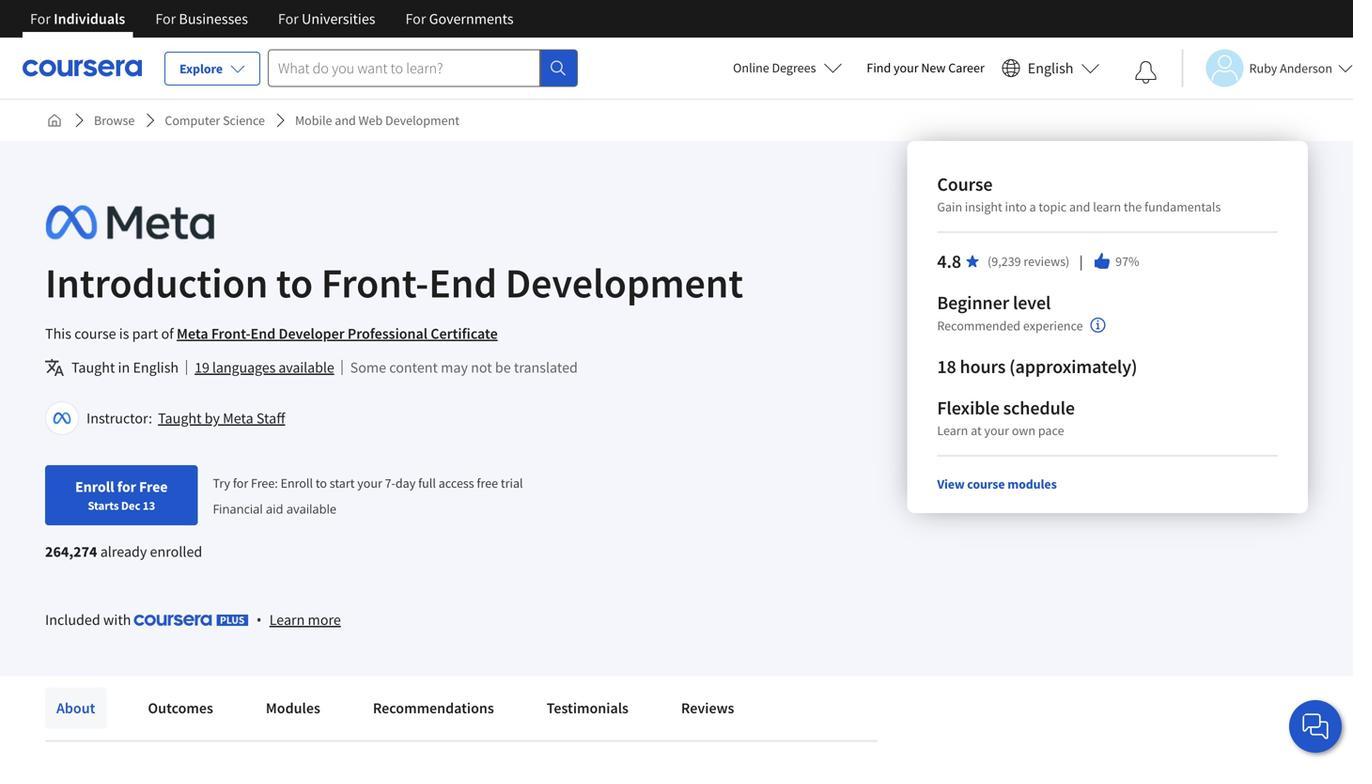 Task type: vqa. For each thing, say whether or not it's contained in the screenshot.
3rd group from the bottom of the page
no



Task type: describe. For each thing, give the bounding box(es) containing it.
course for view
[[967, 476, 1005, 492]]

available inside try for free: enroll to start your 7-day full access free trial financial aid available
[[287, 500, 337, 517]]

full
[[418, 474, 436, 491]]

anderson
[[1280, 60, 1333, 77]]

starts
[[88, 498, 119, 513]]

online degrees
[[733, 59, 816, 76]]

course for this
[[74, 324, 116, 343]]

this
[[45, 324, 71, 343]]

day
[[396, 474, 416, 491]]

free
[[477, 474, 498, 491]]

trial
[[501, 474, 523, 491]]

beginner level
[[937, 291, 1051, 314]]

try
[[213, 474, 230, 491]]

view course modules link
[[937, 476, 1057, 492]]

not
[[471, 358, 492, 377]]

access
[[439, 474, 474, 491]]

browse link
[[86, 103, 142, 137]]

explore
[[179, 60, 223, 77]]

enrolled
[[150, 542, 202, 561]]

included with
[[45, 610, 134, 629]]

19 languages available button
[[195, 356, 334, 379]]

outcomes
[[148, 699, 213, 718]]

languages
[[212, 358, 276, 377]]

|
[[1077, 251, 1086, 271]]

start
[[330, 474, 355, 491]]

home image
[[47, 113, 62, 128]]

computer science
[[165, 112, 265, 129]]

view
[[937, 476, 965, 492]]

topic
[[1039, 198, 1067, 215]]

about link
[[45, 687, 107, 729]]

financial
[[213, 500, 263, 517]]

show notifications image
[[1135, 61, 1157, 84]]

included
[[45, 610, 100, 629]]

taught by meta staff image
[[48, 404, 76, 432]]

modules link
[[255, 687, 332, 729]]

in
[[118, 358, 130, 377]]

mobile and web development
[[295, 112, 460, 129]]

for for governments
[[406, 9, 426, 28]]

businesses
[[179, 9, 248, 28]]

meta front-end developer professional certificate link
[[177, 324, 498, 343]]

find your new career
[[867, 59, 985, 76]]

264,274
[[45, 542, 97, 561]]

0 vertical spatial your
[[894, 59, 919, 76]]

by
[[205, 409, 220, 428]]

free:
[[251, 474, 278, 491]]

1 horizontal spatial front-
[[321, 257, 429, 309]]

0 horizontal spatial taught
[[71, 358, 115, 377]]

1 vertical spatial front-
[[211, 324, 251, 343]]

computer science link
[[157, 103, 273, 137]]

instructor: taught by meta staff
[[86, 409, 285, 428]]

online
[[733, 59, 769, 76]]

developer
[[279, 324, 345, 343]]

13
[[143, 498, 155, 513]]

be
[[495, 358, 511, 377]]

some
[[350, 358, 386, 377]]

available inside button
[[278, 358, 334, 377]]

enroll inside try for free: enroll to start your 7-day full access free trial financial aid available
[[281, 474, 313, 491]]

(9,239 reviews) |
[[988, 251, 1086, 271]]

mobile
[[295, 112, 332, 129]]

may
[[441, 358, 468, 377]]

meta image
[[45, 201, 214, 243]]

experience
[[1023, 317, 1083, 334]]

0 horizontal spatial to
[[276, 257, 313, 309]]

schedule
[[1003, 396, 1075, 420]]

fundamentals
[[1145, 198, 1221, 215]]

for governments
[[406, 9, 514, 28]]

outcomes link
[[137, 687, 225, 729]]

reviews link
[[670, 687, 746, 729]]

dec
[[121, 498, 140, 513]]

instructor:
[[86, 409, 152, 428]]

and inside course gain insight into a topic and learn the fundamentals
[[1069, 198, 1091, 215]]

at
[[971, 422, 982, 439]]

recommended
[[937, 317, 1021, 334]]

enroll inside the enroll for free starts dec 13
[[75, 477, 114, 496]]

level
[[1013, 291, 1051, 314]]

modules
[[1008, 476, 1057, 492]]

taught by meta staff link
[[158, 409, 285, 428]]

1 horizontal spatial development
[[505, 257, 743, 309]]

for universities
[[278, 9, 375, 28]]

coursera image
[[23, 53, 142, 83]]

with
[[103, 610, 131, 629]]

web
[[359, 112, 383, 129]]

insight
[[965, 198, 1003, 215]]

beginner
[[937, 291, 1009, 314]]

reviews)
[[1024, 253, 1070, 270]]

ruby anderson
[[1249, 60, 1333, 77]]



Task type: locate. For each thing, give the bounding box(es) containing it.
to left start
[[316, 474, 327, 491]]

for for universities
[[278, 9, 299, 28]]

(approximately)
[[1009, 355, 1137, 378]]

1 horizontal spatial to
[[316, 474, 327, 491]]

career
[[949, 59, 985, 76]]

individuals
[[54, 9, 125, 28]]

english
[[1028, 59, 1074, 78], [133, 358, 179, 377]]

4.8
[[937, 250, 961, 273]]

ruby anderson button
[[1182, 49, 1353, 87]]

is
[[119, 324, 129, 343]]

1 vertical spatial to
[[316, 474, 327, 491]]

and right topic
[[1069, 198, 1091, 215]]

end up 19 languages available
[[251, 324, 276, 343]]

4 for from the left
[[406, 9, 426, 28]]

0 horizontal spatial for
[[117, 477, 136, 496]]

computer
[[165, 112, 220, 129]]

a
[[1030, 198, 1036, 215]]

What do you want to learn? text field
[[268, 49, 540, 87]]

testimonials link
[[535, 687, 640, 729]]

0 vertical spatial and
[[335, 112, 356, 129]]

professional
[[348, 324, 428, 343]]

0 vertical spatial end
[[429, 257, 497, 309]]

enroll
[[281, 474, 313, 491], [75, 477, 114, 496]]

for individuals
[[30, 9, 125, 28]]

0 vertical spatial development
[[385, 112, 460, 129]]

None search field
[[268, 49, 578, 87]]

your right at
[[984, 422, 1009, 439]]

0 horizontal spatial meta
[[177, 324, 208, 343]]

taught left the by on the left bottom
[[158, 409, 202, 428]]

for up dec on the left of the page
[[117, 477, 136, 496]]

for
[[30, 9, 51, 28], [155, 9, 176, 28], [278, 9, 299, 28], [406, 9, 426, 28]]

try for free: enroll to start your 7-day full access free trial financial aid available
[[213, 474, 523, 517]]

banner navigation
[[15, 0, 529, 38]]

for inside try for free: enroll to start your 7-day full access free trial financial aid available
[[233, 474, 248, 491]]

already
[[100, 542, 147, 561]]

0 vertical spatial meta
[[177, 324, 208, 343]]

ruby
[[1249, 60, 1277, 77]]

enroll right free:
[[281, 474, 313, 491]]

certificate
[[431, 324, 498, 343]]

for for individuals
[[30, 9, 51, 28]]

introduction
[[45, 257, 268, 309]]

testimonials
[[547, 699, 629, 718]]

0 horizontal spatial your
[[357, 474, 382, 491]]

chat with us image
[[1301, 711, 1331, 741]]

translated
[[514, 358, 578, 377]]

for left the universities
[[278, 9, 299, 28]]

learn inside • learn more
[[269, 610, 305, 629]]

to
[[276, 257, 313, 309], [316, 474, 327, 491]]

some content may not be translated
[[350, 358, 578, 377]]

for inside the enroll for free starts dec 13
[[117, 477, 136, 496]]

0 horizontal spatial english
[[133, 358, 179, 377]]

2 for from the left
[[155, 9, 176, 28]]

0 horizontal spatial end
[[251, 324, 276, 343]]

course left the is
[[74, 324, 116, 343]]

1 horizontal spatial enroll
[[281, 474, 313, 491]]

18 hours (approximately)
[[937, 355, 1137, 378]]

staff
[[256, 409, 285, 428]]

• learn more
[[256, 609, 341, 629]]

english right career
[[1028, 59, 1074, 78]]

7-
[[385, 474, 396, 491]]

learn inside flexible schedule learn at your own pace
[[937, 422, 968, 439]]

1 horizontal spatial your
[[894, 59, 919, 76]]

to inside try for free: enroll to start your 7-day full access free trial financial aid available
[[316, 474, 327, 491]]

1 vertical spatial available
[[287, 500, 337, 517]]

information about difficulty level pre-requisites. image
[[1091, 318, 1106, 333]]

for up what do you want to learn? text field at the left top of the page
[[406, 9, 426, 28]]

3 for from the left
[[278, 9, 299, 28]]

1 horizontal spatial and
[[1069, 198, 1091, 215]]

english right in
[[133, 358, 179, 377]]

1 horizontal spatial course
[[967, 476, 1005, 492]]

hours
[[960, 355, 1006, 378]]

1 vertical spatial meta
[[223, 409, 253, 428]]

learn
[[1093, 198, 1121, 215]]

for left individuals at the left top
[[30, 9, 51, 28]]

available down developer
[[278, 358, 334, 377]]

enroll up starts
[[75, 477, 114, 496]]

for right try
[[233, 474, 248, 491]]

0 horizontal spatial enroll
[[75, 477, 114, 496]]

meta right the by on the left bottom
[[223, 409, 253, 428]]

1 horizontal spatial end
[[429, 257, 497, 309]]

browse
[[94, 112, 135, 129]]

2 vertical spatial your
[[357, 474, 382, 491]]

0 vertical spatial front-
[[321, 257, 429, 309]]

1 vertical spatial development
[[505, 257, 743, 309]]

18
[[937, 355, 956, 378]]

universities
[[302, 9, 375, 28]]

(9,239
[[988, 253, 1021, 270]]

1 horizontal spatial learn
[[937, 422, 968, 439]]

your inside try for free: enroll to start your 7-day full access free trial financial aid available
[[357, 474, 382, 491]]

content
[[389, 358, 438, 377]]

about
[[56, 699, 95, 718]]

1 vertical spatial end
[[251, 324, 276, 343]]

your left 7-
[[357, 474, 382, 491]]

and left web
[[335, 112, 356, 129]]

and
[[335, 112, 356, 129], [1069, 198, 1091, 215]]

modules
[[266, 699, 320, 718]]

recommendations
[[373, 699, 494, 718]]

flexible schedule learn at your own pace
[[937, 396, 1075, 439]]

front- up languages
[[211, 324, 251, 343]]

0 horizontal spatial learn
[[269, 610, 305, 629]]

1 vertical spatial and
[[1069, 198, 1091, 215]]

learn right •
[[269, 610, 305, 629]]

science
[[223, 112, 265, 129]]

course gain insight into a topic and learn the fundamentals
[[937, 172, 1221, 215]]

1 vertical spatial course
[[967, 476, 1005, 492]]

for for businesses
[[155, 9, 176, 28]]

0 horizontal spatial front-
[[211, 324, 251, 343]]

•
[[256, 609, 262, 629]]

course
[[937, 172, 993, 196]]

your
[[894, 59, 919, 76], [984, 422, 1009, 439], [357, 474, 382, 491]]

learn left at
[[937, 422, 968, 439]]

financial aid available button
[[213, 500, 337, 517]]

meta
[[177, 324, 208, 343], [223, 409, 253, 428]]

1 horizontal spatial taught
[[158, 409, 202, 428]]

for left businesses
[[155, 9, 176, 28]]

flexible
[[937, 396, 1000, 420]]

view course modules
[[937, 476, 1057, 492]]

available right aid
[[287, 500, 337, 517]]

new
[[921, 59, 946, 76]]

aid
[[266, 500, 283, 517]]

1 horizontal spatial english
[[1028, 59, 1074, 78]]

recommendations link
[[362, 687, 505, 729]]

free
[[139, 477, 168, 496]]

2 horizontal spatial your
[[984, 422, 1009, 439]]

to up developer
[[276, 257, 313, 309]]

your right "find" at the top
[[894, 59, 919, 76]]

of
[[161, 324, 174, 343]]

explore button
[[164, 52, 260, 86]]

find
[[867, 59, 891, 76]]

more
[[308, 610, 341, 629]]

taught
[[71, 358, 115, 377], [158, 409, 202, 428]]

1 vertical spatial taught
[[158, 409, 202, 428]]

0 vertical spatial english
[[1028, 59, 1074, 78]]

front- up professional
[[321, 257, 429, 309]]

1 vertical spatial your
[[984, 422, 1009, 439]]

taught left in
[[71, 358, 115, 377]]

course right view
[[967, 476, 1005, 492]]

mobile and web development link
[[288, 103, 467, 137]]

english inside button
[[1028, 59, 1074, 78]]

0 vertical spatial course
[[74, 324, 116, 343]]

coursera plus image
[[134, 614, 249, 626]]

1 vertical spatial english
[[133, 358, 179, 377]]

1 for from the left
[[30, 9, 51, 28]]

1 vertical spatial learn
[[269, 610, 305, 629]]

enroll for free starts dec 13
[[75, 477, 168, 513]]

0 vertical spatial to
[[276, 257, 313, 309]]

for for try
[[233, 474, 248, 491]]

0 horizontal spatial development
[[385, 112, 460, 129]]

0 horizontal spatial course
[[74, 324, 116, 343]]

1 horizontal spatial for
[[233, 474, 248, 491]]

0 vertical spatial learn
[[937, 422, 968, 439]]

for for enroll
[[117, 477, 136, 496]]

find your new career link
[[857, 56, 994, 80]]

your inside flexible schedule learn at your own pace
[[984, 422, 1009, 439]]

1 horizontal spatial meta
[[223, 409, 253, 428]]

meta right of
[[177, 324, 208, 343]]

19 languages available
[[195, 358, 334, 377]]

end up certificate
[[429, 257, 497, 309]]

the
[[1124, 198, 1142, 215]]

0 vertical spatial taught
[[71, 358, 115, 377]]

front-
[[321, 257, 429, 309], [211, 324, 251, 343]]

0 horizontal spatial and
[[335, 112, 356, 129]]

pace
[[1038, 422, 1064, 439]]

governments
[[429, 9, 514, 28]]

0 vertical spatial available
[[278, 358, 334, 377]]



